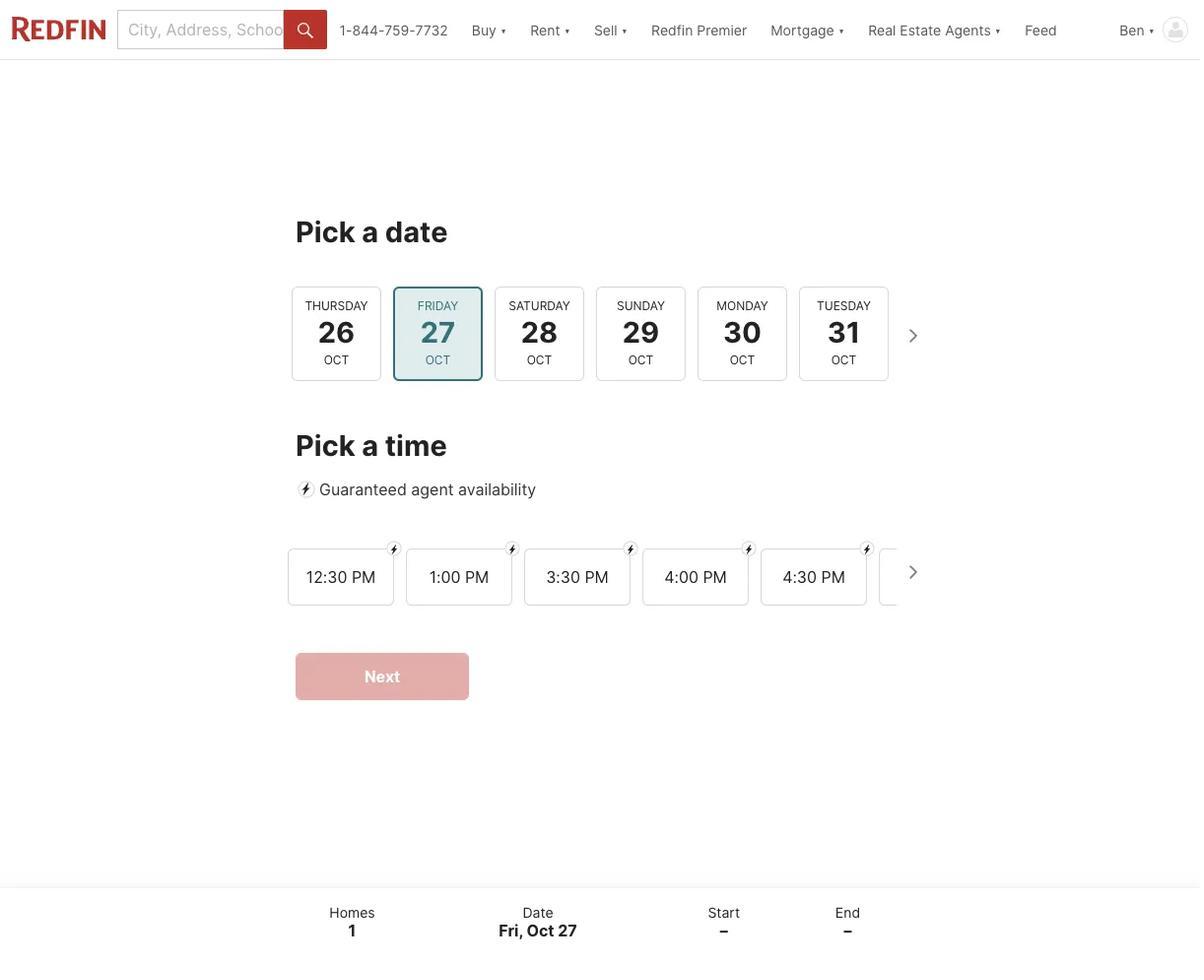 Task type: describe. For each thing, give the bounding box(es) containing it.
City, Address, School, Agent, ZIP search field
[[117, 10, 284, 49]]

1-844-759-7732 link
[[339, 21, 448, 38]]

date
[[385, 215, 448, 250]]

next button
[[296, 653, 469, 700]]

oct for 27
[[425, 352, 451, 367]]

sell ▾ button
[[594, 0, 628, 59]]

12:30 pm button
[[288, 549, 394, 606]]

1:00 pm
[[429, 567, 489, 587]]

30
[[723, 316, 762, 350]]

tuesday
[[817, 299, 871, 314]]

1:00 pm button
[[406, 549, 512, 606]]

feed button
[[1013, 0, 1108, 59]]

oct inside date fri, oct  27
[[527, 921, 554, 941]]

pm for 1:00 pm
[[465, 567, 489, 587]]

7732
[[415, 21, 448, 38]]

12:30
[[306, 567, 347, 587]]

mortgage ▾
[[771, 21, 845, 38]]

oct for 29
[[628, 352, 654, 367]]

4:30 pm
[[783, 567, 845, 587]]

759-
[[384, 21, 415, 38]]

– for end –
[[844, 921, 852, 941]]

mortgage
[[771, 21, 834, 38]]

pm for 3:30 pm
[[585, 567, 609, 587]]

real
[[868, 21, 896, 38]]

redfin premier
[[651, 21, 747, 38]]

a for date
[[362, 215, 379, 250]]

oct for 26
[[324, 352, 349, 367]]

mortgage ▾ button
[[759, 0, 857, 59]]

buy ▾
[[472, 21, 507, 38]]

sell ▾
[[594, 21, 628, 38]]

agent
[[411, 480, 454, 499]]

– for start –
[[720, 921, 728, 941]]

start
[[708, 904, 740, 921]]

real estate agents ▾ button
[[857, 0, 1013, 59]]

12:30 pm
[[306, 567, 376, 587]]

4:30 pm button
[[761, 549, 867, 606]]

thursday
[[305, 299, 368, 314]]

pick a time
[[296, 428, 447, 463]]

ben
[[1120, 21, 1145, 38]]

pick for pick a date
[[296, 215, 355, 250]]

pm for 4:30 pm
[[821, 567, 845, 587]]

▾ for buy ▾
[[500, 21, 507, 38]]

feed
[[1025, 21, 1057, 38]]

28
[[521, 316, 558, 350]]

rent ▾ button
[[519, 0, 582, 59]]

next image
[[897, 557, 928, 588]]

buy
[[472, 21, 496, 38]]

saturday
[[509, 299, 570, 314]]

tuesday 31 oct
[[817, 299, 871, 367]]

3:30
[[546, 567, 580, 587]]

sunday
[[617, 299, 665, 314]]

4:00 pm
[[664, 567, 727, 587]]

▾ inside real estate agents ▾ link
[[995, 21, 1001, 38]]

▾ for rent ▾
[[564, 21, 570, 38]]

buy ▾ button
[[460, 0, 519, 59]]

▾ for sell ▾
[[621, 21, 628, 38]]

4:00 pm button
[[642, 549, 749, 606]]

844-
[[352, 21, 384, 38]]

thursday 26 oct
[[305, 299, 368, 367]]

redfin
[[651, 21, 693, 38]]

oct for 28
[[527, 352, 552, 367]]

homes 1
[[329, 904, 375, 941]]

1-844-759-7732
[[339, 21, 448, 38]]



Task type: locate. For each thing, give the bounding box(es) containing it.
pm right 4:00
[[703, 567, 727, 587]]

2 pm from the left
[[465, 567, 489, 587]]

a for time
[[362, 428, 379, 463]]

1 a from the top
[[362, 215, 379, 250]]

pm for 4:00 pm
[[703, 567, 727, 587]]

pm for 12:30 pm
[[352, 567, 376, 587]]

date
[[523, 904, 553, 921]]

1:00
[[429, 567, 461, 587]]

monday 30 oct
[[717, 299, 768, 367]]

oct inside tuesday 31 oct
[[831, 352, 857, 367]]

–
[[720, 921, 728, 941], [844, 921, 852, 941]]

oct down friday
[[425, 352, 451, 367]]

oct down date
[[527, 921, 554, 941]]

▾ for mortgage ▾
[[838, 21, 845, 38]]

29
[[623, 316, 659, 350]]

mortgage ▾ button
[[771, 0, 845, 59]]

redfin premier button
[[640, 0, 759, 59]]

0 horizontal spatial –
[[720, 921, 728, 941]]

submit search image
[[298, 22, 314, 38]]

4:30
[[783, 567, 817, 587]]

a up guaranteed in the left of the page
[[362, 428, 379, 463]]

▾ right sell
[[621, 21, 628, 38]]

1 – from the left
[[720, 921, 728, 941]]

0 vertical spatial 27
[[421, 316, 456, 350]]

end –
[[835, 904, 860, 941]]

27 inside friday 27 oct
[[421, 316, 456, 350]]

27 down friday
[[421, 316, 456, 350]]

oct down 30
[[730, 352, 755, 367]]

start –
[[708, 904, 740, 941]]

pm right 12:30
[[352, 567, 376, 587]]

friday
[[418, 299, 458, 314]]

pm right 3:30
[[585, 567, 609, 587]]

1
[[348, 921, 356, 941]]

27
[[421, 316, 456, 350], [558, 921, 577, 941]]

oct inside sunday 29 oct
[[628, 352, 654, 367]]

end
[[835, 904, 860, 921]]

5 ▾ from the left
[[995, 21, 1001, 38]]

premier
[[697, 21, 747, 38]]

guaranteed agent availability
[[319, 480, 536, 499]]

2 ▾ from the left
[[564, 21, 570, 38]]

▾ right mortgage
[[838, 21, 845, 38]]

guaranteed
[[319, 480, 407, 499]]

4 pm from the left
[[703, 567, 727, 587]]

estate
[[900, 21, 941, 38]]

pm right 4:30
[[821, 567, 845, 587]]

oct for 31
[[831, 352, 857, 367]]

rent ▾
[[530, 21, 570, 38]]

1 horizontal spatial –
[[844, 921, 852, 941]]

1-
[[339, 21, 352, 38]]

oct for 30
[[730, 352, 755, 367]]

sell
[[594, 21, 618, 38]]

▾ inside rent ▾ dropdown button
[[564, 21, 570, 38]]

27 inside date fri, oct  27
[[558, 921, 577, 941]]

▾ for ben ▾
[[1149, 21, 1155, 38]]

3 pm from the left
[[585, 567, 609, 587]]

2 a from the top
[[362, 428, 379, 463]]

2 – from the left
[[844, 921, 852, 941]]

27 right fri,
[[558, 921, 577, 941]]

real estate agents ▾ link
[[868, 0, 1001, 59]]

pick for pick a time
[[296, 428, 355, 463]]

oct down 29
[[628, 352, 654, 367]]

sell ▾ button
[[582, 0, 640, 59]]

oct inside friday 27 oct
[[425, 352, 451, 367]]

date fri, oct  27
[[499, 904, 577, 941]]

agents
[[945, 21, 991, 38]]

▾ inside buy ▾ dropdown button
[[500, 21, 507, 38]]

oct down 28
[[527, 352, 552, 367]]

pick up thursday
[[296, 215, 355, 250]]

pm right 1:00
[[465, 567, 489, 587]]

availability
[[458, 480, 536, 499]]

3:30 pm button
[[524, 549, 631, 606]]

2 pick from the top
[[296, 428, 355, 463]]

buy ▾ button
[[472, 0, 507, 59]]

oct down 26
[[324, 352, 349, 367]]

homes
[[329, 904, 375, 921]]

pick
[[296, 215, 355, 250], [296, 428, 355, 463]]

– inside end –
[[844, 921, 852, 941]]

31
[[828, 316, 860, 350]]

1 pm from the left
[[352, 567, 376, 587]]

5 pm from the left
[[821, 567, 845, 587]]

a
[[362, 215, 379, 250], [362, 428, 379, 463]]

saturday 28 oct
[[509, 299, 570, 367]]

next
[[365, 667, 400, 687]]

▾ right agents
[[995, 21, 1001, 38]]

real estate agents ▾
[[868, 21, 1001, 38]]

▾
[[500, 21, 507, 38], [564, 21, 570, 38], [621, 21, 628, 38], [838, 21, 845, 38], [995, 21, 1001, 38], [1149, 21, 1155, 38]]

1 ▾ from the left
[[500, 21, 507, 38]]

friday 27 oct
[[418, 299, 458, 367]]

▾ inside mortgage ▾ dropdown button
[[838, 21, 845, 38]]

pick a date
[[296, 215, 448, 250]]

oct
[[324, 352, 349, 367], [425, 352, 451, 367], [527, 352, 552, 367], [628, 352, 654, 367], [730, 352, 755, 367], [831, 352, 857, 367], [527, 921, 554, 941]]

– down start
[[720, 921, 728, 941]]

▾ right buy
[[500, 21, 507, 38]]

oct inside monday 30 oct
[[730, 352, 755, 367]]

a left the date
[[362, 215, 379, 250]]

1 vertical spatial 27
[[558, 921, 577, 941]]

oct inside thursday 26 oct
[[324, 352, 349, 367]]

0 vertical spatial a
[[362, 215, 379, 250]]

1 horizontal spatial 27
[[558, 921, 577, 941]]

0 horizontal spatial 27
[[421, 316, 456, 350]]

oct inside saturday 28 oct
[[527, 352, 552, 367]]

ben ▾
[[1120, 21, 1155, 38]]

1 vertical spatial a
[[362, 428, 379, 463]]

0 vertical spatial pick
[[296, 215, 355, 250]]

3:30 pm
[[546, 567, 609, 587]]

pick up guaranteed in the left of the page
[[296, 428, 355, 463]]

pm
[[352, 567, 376, 587], [465, 567, 489, 587], [585, 567, 609, 587], [703, 567, 727, 587], [821, 567, 845, 587]]

1 pick from the top
[[296, 215, 355, 250]]

1 vertical spatial pick
[[296, 428, 355, 463]]

6 ▾ from the left
[[1149, 21, 1155, 38]]

sunday 29 oct
[[617, 299, 665, 367]]

▾ inside sell ▾ dropdown button
[[621, 21, 628, 38]]

▾ right "rent"
[[564, 21, 570, 38]]

4:00
[[664, 567, 699, 587]]

– down end
[[844, 921, 852, 941]]

– inside the start –
[[720, 921, 728, 941]]

3 ▾ from the left
[[621, 21, 628, 38]]

rent
[[530, 21, 560, 38]]

time
[[385, 428, 447, 463]]

monday
[[717, 299, 768, 314]]

fri,
[[499, 921, 523, 941]]

4 ▾ from the left
[[838, 21, 845, 38]]

rent ▾ button
[[530, 0, 570, 59]]

oct down the 31
[[831, 352, 857, 367]]

26
[[318, 316, 355, 350]]

next image
[[897, 320, 928, 351]]

▾ right the ben
[[1149, 21, 1155, 38]]



Task type: vqa. For each thing, say whether or not it's contained in the screenshot.


